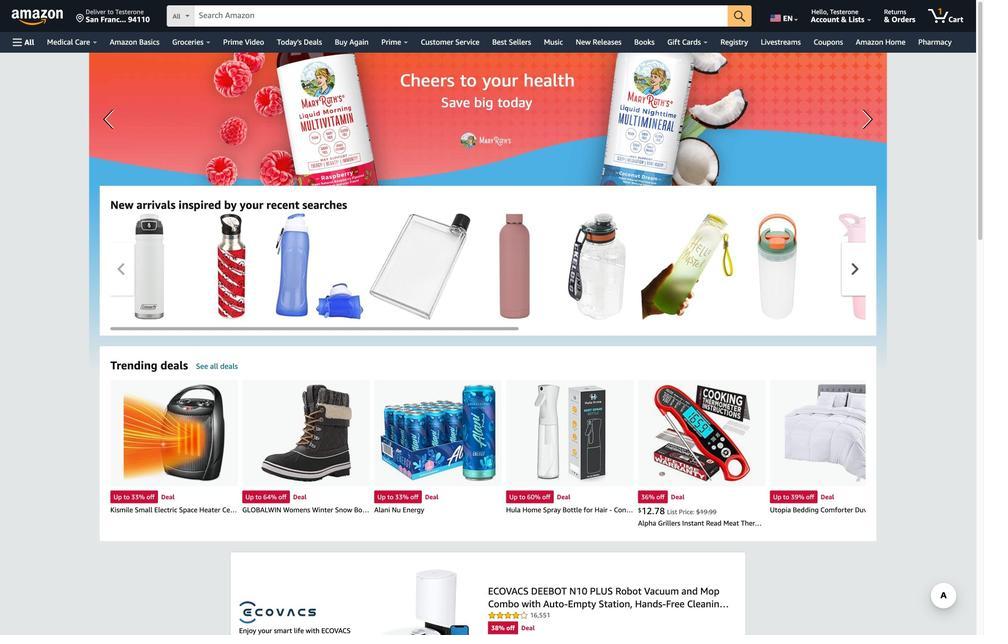 Task type: describe. For each thing, give the bounding box(es) containing it.
sponsored ad element
[[89, 53, 888, 372]]

Search Amazon text field
[[195, 6, 728, 26]]

none search field inside navigation navigation
[[167, 5, 752, 28]]

2 list from the top
[[110, 380, 985, 530]]

flat water bottle, 350ml/420ml book drink water bottle, bpa free water flask, leak proof water container, portable paper... image
[[369, 213, 471, 320]]

kichvoe sports water bottle, large plastic water bottle 1.6 l portable sports drinking travel water bottle camping water... image
[[568, 213, 626, 320]]

none submit inside search field
[[728, 5, 752, 27]]

soccer water bottle, insulated water bottle 20oz, football stainless steel water bottles with straw, no spill gym water... image
[[217, 213, 246, 320]]

bcoath sports water bottle large water bottle hydrate drinking bottle sports bottle gym bottle motivational water bottle... image
[[641, 213, 734, 320]]

toddmomy silicone portable water bottles fitness water bottle running collapsible water bottle sports water bottles... image
[[275, 213, 364, 320]]

hula home spray bottle for hair - continuous mister ultra fine water sprayer – for hairstyling, cleaning, salons, plants,... image
[[534, 384, 606, 482]]

kismile small electric space heater ceramic space heater,portable heater fan for office with adjustable thermostat and... image
[[124, 384, 225, 482]]

750ml large capacity stainless steel small mouth thermos cup engraved handle portable outdoor sports water bottle (dk.pink) image
[[499, 213, 530, 320]]



Task type: locate. For each thing, give the bounding box(es) containing it.
list
[[110, 213, 985, 320], [110, 380, 985, 530]]

main content
[[0, 53, 985, 635]]

carousel previous slide image
[[118, 263, 125, 275]]

amazon image
[[12, 10, 63, 26]]

globalwin womens winter snow boots, lace up waterproof shoes skiing hiking insulated duck boots, furry mid calf warm... image
[[260, 384, 352, 482]]

aboofan sports cup drinking water bottle basketball water water 1 gallon water bottle soccer water bottles water cup... image
[[758, 213, 798, 320]]

1 vertical spatial list
[[110, 380, 985, 530]]

coleman switch autospout insulated stainless steel water bottle, 24oz, white image
[[134, 213, 164, 320]]

utopia bedding comforter duvet insert - quilted comforter with corner tabs - box stitched down alternative comforter image
[[785, 384, 883, 482]]

1 list from the top
[[110, 213, 985, 320]]

amosfun water cup gallon water bottles beverages bottles one gallon water bottle drinking tumbler water gallon coffee... image
[[839, 213, 881, 320]]

carousel next slide image
[[852, 263, 859, 275]]

None search field
[[167, 5, 752, 28]]

0 vertical spatial list
[[110, 213, 985, 320]]

navigation navigation
[[0, 0, 977, 53]]

alani nu energy image
[[380, 384, 496, 482]]

None submit
[[728, 5, 752, 27]]

alpha grillers instant read meat thermometer for grill and cooking. best waterproof ultra fast thermometer with backlight... image
[[653, 384, 751, 482]]



Task type: vqa. For each thing, say whether or not it's contained in the screenshot.
diner.
no



